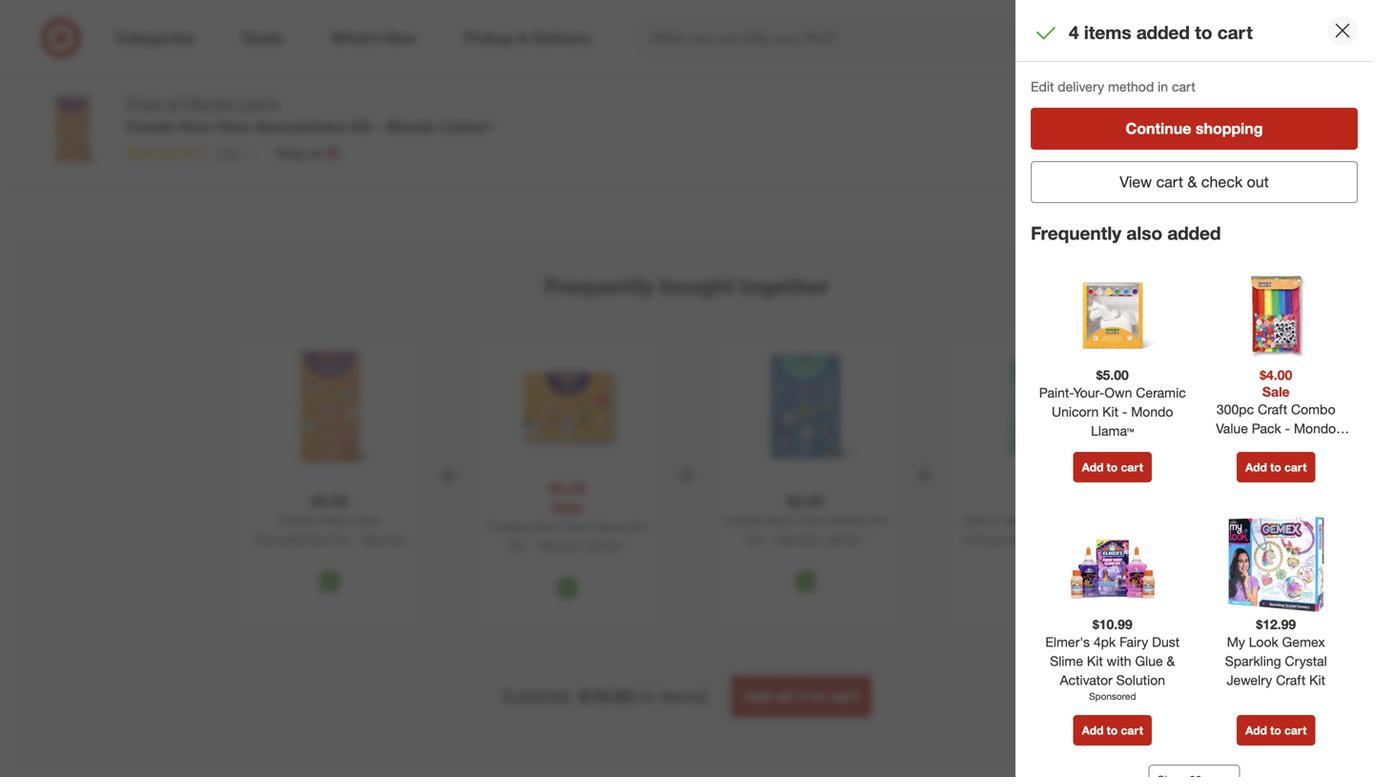 Task type: locate. For each thing, give the bounding box(es) containing it.
edit
[[1031, 78, 1054, 95]]

$4.00 for $4.00 sale 300pc craft combo value pack - mondo llama™
[[1260, 367, 1292, 384]]

ceramic for paint-your-own ceramic rainbow kit - mondo llama™
[[532, 32, 582, 49]]

0 horizontal spatial $5.00 paint-your-own ceramic unicorn kit - mondo llama™
[[240, 15, 387, 82]]

$5.00 inside the $5.00 paint-your-own ceramic rocket ship kit - mondo llama™
[[629, 15, 662, 32]]

art right gem
[[1063, 512, 1081, 529]]

add to cart for $10.99
[[1082, 723, 1143, 738]]

0 vertical spatial $4.00
[[1260, 367, 1292, 384]]

add to cart for paint-your-own ceramic rainbow kit - mondo llama™
[[443, 102, 505, 116]]

0 horizontal spatial unicorn
[[240, 49, 287, 65]]

1 horizontal spatial $4.00
[[1260, 367, 1292, 384]]

add to cart button down rainbow
[[435, 94, 513, 124]]

0 vertical spatial 4
[[1069, 21, 1079, 43]]

frequently for frequently also added
[[1031, 222, 1121, 244]]

llama™
[[145, 49, 188, 65], [1128, 49, 1171, 65], [240, 65, 283, 82], [435, 65, 478, 82], [629, 65, 672, 82], [824, 65, 867, 82], [1213, 82, 1256, 99], [441, 117, 494, 136], [1091, 423, 1134, 439], [1254, 439, 1298, 456], [821, 531, 864, 548], [583, 537, 626, 554], [308, 550, 351, 567], [1022, 550, 1065, 567]]

ceramic right ship
[[726, 32, 776, 49]]

&
[[1187, 173, 1197, 191], [1167, 653, 1175, 670]]

llama™ inside $5.00 paint-your-own wood hot cocoa christmas treats kit - mondo llama™ add to cart
[[1213, 82, 1256, 99]]

add to cart for $5.00
[[1082, 460, 1143, 475]]

$4.00 sale create-your-own sand art kit - mondo llama™
[[488, 479, 647, 554]]

1 vertical spatial &
[[1167, 653, 1175, 670]]

craft up pack
[[1258, 401, 1287, 418]]

0 vertical spatial added
[[1136, 21, 1190, 43]]

to for paint by number kit butterfly - mondo llama™ add to cart button
[[1052, 102, 1063, 116]]

$5.00 inside $5.00 paint-your-own wood hot cocoa christmas treats kit - mondo llama™ add to cart
[[1213, 15, 1245, 32]]

ceramic inside $5.00 paint-your-own ceramic rainbow kit - mondo llama™
[[532, 32, 582, 49]]

when purchased online
[[1075, 134, 1196, 149]]

1 vertical spatial suncatchers
[[255, 531, 330, 548]]

add to cart up poster
[[1082, 460, 1143, 475]]

animal
[[46, 49, 86, 65]]

1 horizontal spatial unicorn
[[1052, 404, 1099, 420]]

bought
[[660, 273, 734, 300]]

kit inside $4.00 sale create-your-own sand art kit - mondo llama™
[[509, 537, 525, 554]]

mondo inside $5.00 paint-your-own wood hot cocoa christmas treats kit - mondo llama™ add to cart
[[1281, 65, 1323, 82]]

0 horizontal spatial art
[[629, 518, 647, 535]]

llama™ inside 2pk 6''x6'' gem art poster unicorn/rainbow - mondo llama™
[[1022, 550, 1065, 567]]

$5.00 up online
[[1184, 111, 1217, 127]]

create-your-own sand art kit - mondo llama™ image
[[503, 342, 632, 472]]

0 horizontal spatial sale
[[552, 498, 583, 517]]

shrink
[[829, 512, 867, 529]]

1 horizontal spatial $5.00 paint-your-own ceramic unicorn kit - mondo llama™
[[1039, 367, 1186, 439]]

1 vertical spatial 4
[[798, 687, 806, 706]]

mondo inside the $5.00 paint-your-own ceramic rocket ship kit - mondo llama™
[[734, 49, 777, 65]]

llama™ inside $15.00 paint by number kit butterfly - mondo llama™
[[1128, 49, 1171, 65]]

2 $15.00 from the left
[[1018, 15, 1058, 32]]

add for $12.99 add to cart button
[[1245, 723, 1267, 738]]

add to cart down sponsored
[[1082, 723, 1143, 738]]

1 vertical spatial all
[[777, 687, 793, 706]]

$5.00 up rocket
[[629, 15, 662, 32]]

art inside $4.00 sale create-your-own sand art kit - mondo llama™
[[629, 518, 647, 535]]

all inside shop all mondo llama create-your-own suncatchers kit - mondo llama™
[[166, 93, 181, 112]]

shopping
[[1196, 119, 1263, 138]]

add to cart for paint-your-own rocks kit animal - mondo llama™
[[54, 102, 116, 116]]

1 vertical spatial added
[[1167, 222, 1221, 244]]

art right the shrink
[[871, 512, 889, 529]]

llama™ inside $5.00 paint-your-own rocks kit animal - mondo llama™
[[145, 49, 188, 65]]

$5.00 paint-your-own ceramic unicorn kit - mondo llama™
[[240, 15, 387, 82], [1039, 367, 1186, 439]]

$15.00 paint-your-own ceramic dinosaurs kit - mondo llama™
[[824, 15, 971, 82]]

1 $15.00 from the left
[[824, 15, 864, 32]]

mondo inside $15.00 paint by number kit butterfly - mondo llama™
[[1082, 49, 1124, 65]]

slime
[[1050, 653, 1083, 670]]

art right sand
[[629, 518, 647, 535]]

frequently also added
[[1031, 222, 1221, 244]]

create- inside $5.00 create-your-own shrink art kit - mondo llama™
[[722, 512, 766, 529]]

ceramic inside the $5.00 paint-your-own ceramic rocket ship kit - mondo llama™
[[726, 32, 776, 49]]

$4.00 up combo
[[1260, 367, 1292, 384]]

own inside $5.00 create-your-own shrink art kit - mondo llama™
[[798, 512, 825, 529]]

solution
[[1116, 672, 1165, 689]]

- inside shop all mondo llama create-your-own suncatchers kit - mondo llama™
[[376, 117, 382, 136]]

your- inside the $15.00 paint-your-own ceramic dinosaurs kit - mondo llama™
[[858, 32, 889, 49]]

kit inside $5.00 create-your-own shrink art kit - mondo llama™
[[747, 531, 763, 548]]

1 vertical spatial $5.00 paint-your-own ceramic unicorn kit - mondo llama™
[[1039, 367, 1186, 439]]

$5.00 up create-your-own suncatchers kit - mondo llama™ link
[[311, 492, 348, 510]]

0 vertical spatial frequently
[[1031, 222, 1121, 244]]

- inside $4.00 sale create-your-own sand art kit - mondo llama™
[[528, 537, 534, 554]]

0 vertical spatial craft
[[1258, 401, 1287, 418]]

add to cart button down treats
[[1213, 94, 1291, 124]]

$10.99 elmer's 4pk fairy dust slime kit with glue & activator solution sponsored
[[1045, 616, 1180, 702]]

0 vertical spatial all
[[166, 93, 181, 112]]

sale inside $4.00 sale 300pc craft combo value pack - mondo llama™
[[1262, 384, 1290, 400]]

your- inside $5.00 create-your-own suncatchers kit - mondo llama™
[[322, 512, 353, 529]]

kit inside shop all mondo llama create-your-own suncatchers kit - mondo llama™
[[351, 117, 372, 136]]

0 vertical spatial $5.00 paint-your-own ceramic unicorn kit - mondo llama™
[[240, 15, 387, 82]]

cart inside button
[[829, 687, 859, 706]]

$15.00 inside the $15.00 paint-your-own ceramic dinosaurs kit - mondo llama™
[[824, 15, 864, 32]]

mondo inside the $15.00 paint-your-own ceramic dinosaurs kit - mondo llama™
[[916, 49, 958, 65]]

your- inside $5.00 paint-your-own wood hot cocoa christmas treats kit - mondo llama™ add to cart
[[1247, 32, 1278, 49]]

$4.00
[[1260, 367, 1292, 384], [549, 479, 586, 498]]

$15.00 up butterfly
[[1018, 15, 1058, 32]]

sale
[[1262, 384, 1290, 400], [552, 498, 583, 517]]

$5.00 up animal
[[46, 15, 78, 32]]

frequently bought together
[[544, 273, 829, 300]]

add to cart button up poster
[[1073, 452, 1152, 483]]

art inside 2pk 6''x6'' gem art poster unicorn/rainbow - mondo llama™
[[1063, 512, 1081, 529]]

added right "also"
[[1167, 222, 1221, 244]]

sponsored
[[1089, 691, 1136, 702]]

to for paint-your-own ceramic rainbow kit - mondo llama™ add to cart button
[[468, 102, 479, 116]]

llama™ inside $5.00 create-your-own suncatchers kit - mondo llama™
[[308, 550, 351, 567]]

sale for $4.00 sale create-your-own sand art kit - mondo llama™
[[552, 498, 583, 517]]

add to cart down edit
[[1027, 102, 1088, 116]]

None checkbox
[[796, 572, 815, 591], [558, 578, 577, 597], [796, 572, 815, 591], [558, 578, 577, 597]]

ceramic up shop all mondo llama create-your-own suncatchers kit - mondo llama™
[[337, 32, 387, 49]]

0 vertical spatial sale
[[1262, 384, 1290, 400]]

1 vertical spatial unicorn
[[1052, 404, 1099, 420]]

add to cart button
[[46, 94, 124, 124], [240, 94, 319, 124], [435, 94, 513, 124], [1018, 94, 1097, 124], [1213, 94, 1291, 124], [1232, 109, 1339, 151], [1073, 452, 1152, 483], [1237, 452, 1315, 483], [1073, 715, 1152, 746], [1237, 715, 1315, 746]]

$5.00 paint-your-own ceramic unicorn kit - mondo llama™ down "paint-your-own ceramic unicorn kit - mondo llama™" 'image'
[[1039, 367, 1186, 439]]

frequently
[[1031, 222, 1121, 244], [544, 273, 654, 300]]

image of create-your-own suncatchers kit - mondo llama™ image
[[34, 92, 111, 168]]

4
[[1069, 21, 1079, 43], [798, 687, 806, 706]]

ceramic
[[337, 32, 387, 49], [532, 32, 582, 49], [726, 32, 776, 49], [921, 32, 971, 49], [1136, 384, 1186, 401]]

$15.00 for paint
[[1018, 15, 1058, 32]]

1 vertical spatial frequently
[[544, 273, 654, 300]]

1 vertical spatial $4.00
[[549, 479, 586, 498]]

unicorn/rainbow
[[964, 531, 1068, 548]]

ceramic inside the $15.00 paint-your-own ceramic dinosaurs kit - mondo llama™
[[921, 32, 971, 49]]

$15.00 paint by number kit butterfly - mondo llama™
[[1018, 15, 1171, 65]]

mondo inside $5.00 create-your-own shrink art kit - mondo llama™
[[775, 531, 817, 548]]

2pk 6''x6'' gem art poster unicorn/rainbow - mondo llama™ image
[[979, 342, 1108, 472]]

craft
[[1258, 401, 1287, 418], [1276, 672, 1306, 689]]

$4.00 up create-your-own sand art kit - mondo llama™ link
[[549, 479, 586, 498]]

when
[[1075, 134, 1104, 149]]

christmas
[[1281, 49, 1342, 65]]

0 horizontal spatial frequently
[[544, 273, 654, 300]]

own inside $5.00 paint-your-own wood hot cocoa christmas treats kit - mondo llama™ add to cart
[[1278, 32, 1306, 49]]

$5.00 inside $5.00 paint-your-own rocks kit animal - mondo llama™
[[46, 15, 78, 32]]

paint- inside $5.00 paint-your-own rocks kit animal - mondo llama™
[[46, 32, 80, 49]]

sale for $4.00 sale 300pc craft combo value pack - mondo llama™
[[1262, 384, 1290, 400]]

art
[[871, 512, 889, 529], [1063, 512, 1081, 529], [629, 518, 647, 535]]

add to cart button down jewelry
[[1237, 715, 1315, 746]]

mondo
[[99, 49, 141, 65], [320, 49, 362, 65], [519, 49, 562, 65], [734, 49, 777, 65], [916, 49, 958, 65], [1082, 49, 1124, 65], [1281, 65, 1323, 82], [185, 93, 234, 112], [386, 117, 437, 136], [1131, 404, 1173, 420], [1294, 420, 1336, 437], [362, 531, 405, 548], [775, 531, 817, 548], [1080, 531, 1123, 548], [537, 537, 580, 554]]

ceramic left rocket
[[532, 32, 582, 49]]

0 horizontal spatial $15.00
[[824, 15, 864, 32]]

craft down crystal
[[1276, 672, 1306, 689]]

to for add to cart button above 'out'
[[1278, 120, 1292, 139]]

craft inside $12.99 my look gemex sparkling crystal jewelry craft kit
[[1276, 672, 1306, 689]]

paint- for paint-your-own ceramic rainbow kit - mondo llama™
[[435, 32, 469, 49]]

add inside button
[[743, 687, 772, 706]]

sand
[[594, 518, 626, 535]]

out
[[1247, 173, 1269, 191]]

0 horizontal spatial all
[[166, 93, 181, 112]]

0 vertical spatial suncatchers
[[256, 117, 347, 136]]

dialog
[[1015, 0, 1373, 777]]

sale up pack
[[1262, 384, 1290, 400]]

add to cart button up when
[[1018, 94, 1097, 124]]

kit inside $5.00 paint-your-own rocks kit animal - mondo llama™
[[184, 32, 200, 49]]

add to cart button for $10.99
[[1073, 715, 1152, 746]]

$4.00 inside $4.00 sale create-your-own sand art kit - mondo llama™
[[549, 479, 586, 498]]

add to cart button up only
[[240, 94, 319, 124]]

your-
[[80, 32, 111, 49], [274, 32, 306, 49], [469, 32, 500, 49], [663, 32, 695, 49], [858, 32, 889, 49], [1247, 32, 1278, 49], [179, 117, 218, 136], [1073, 384, 1104, 401], [322, 512, 353, 529], [766, 512, 798, 529], [532, 518, 563, 535]]

only at
[[277, 145, 322, 161]]

cart
[[1217, 21, 1253, 43], [1172, 78, 1195, 95], [93, 102, 116, 116], [288, 102, 310, 116], [482, 102, 505, 116], [1066, 102, 1088, 116], [1260, 102, 1283, 116], [1297, 120, 1326, 139], [1156, 173, 1183, 191], [1121, 460, 1143, 475], [1284, 460, 1307, 475], [829, 687, 859, 706], [1121, 723, 1143, 738], [1284, 723, 1307, 738]]

$15.00
[[824, 15, 864, 32], [1018, 15, 1058, 32]]

0 horizontal spatial $4.00
[[549, 479, 586, 498]]

together
[[740, 273, 829, 300]]

all
[[166, 93, 181, 112], [777, 687, 793, 706]]

ceramic for paint-your-own ceramic rocket ship kit - mondo llama™
[[726, 32, 776, 49]]

1 vertical spatial sale
[[552, 498, 583, 517]]

(4
[[639, 686, 654, 708]]

add for add to cart button related to $5.00
[[1082, 460, 1104, 475]]

2 horizontal spatial art
[[1063, 512, 1081, 529]]

& left check
[[1187, 173, 1197, 191]]

create-
[[126, 117, 179, 136], [278, 512, 322, 529], [722, 512, 766, 529], [488, 518, 532, 535]]

paint- inside $5.00 paint-your-own ceramic rainbow kit - mondo llama™
[[435, 32, 469, 49]]

add to cart button for paint-your-own ceramic rainbow kit - mondo llama™
[[435, 94, 513, 124]]

add to cart for paint-your-own ceramic unicorn kit - mondo llama™
[[249, 102, 310, 116]]

add inside $5.00 paint-your-own wood hot cocoa christmas treats kit - mondo llama™ add to cart
[[1221, 102, 1243, 116]]

ceramic left paint
[[921, 32, 971, 49]]

all inside button
[[777, 687, 793, 706]]

None checkbox
[[320, 572, 339, 591]]

1 horizontal spatial art
[[871, 512, 889, 529]]

continue
[[1126, 119, 1191, 138]]

$4.00 inside $4.00 sale 300pc craft combo value pack - mondo llama™
[[1260, 367, 1292, 384]]

& down dust
[[1167, 653, 1175, 670]]

your- inside $4.00 sale create-your-own sand art kit - mondo llama™
[[532, 518, 563, 535]]

$5.00 up the hot
[[1213, 15, 1245, 32]]

delivery
[[1058, 78, 1104, 95]]

$15.00 up 'dinosaurs'
[[824, 15, 864, 32]]

suncatchers inside $5.00 create-your-own suncatchers kit - mondo llama™
[[255, 531, 330, 548]]

kit inside $10.99 elmer's 4pk fairy dust slime kit with glue & activator solution sponsored
[[1087, 653, 1103, 670]]

0 horizontal spatial &
[[1167, 653, 1175, 670]]

kit inside the $15.00 paint-your-own ceramic dinosaurs kit - mondo llama™
[[887, 49, 903, 65]]

own inside $4.00 sale create-your-own sand art kit - mondo llama™
[[563, 518, 591, 535]]

0 horizontal spatial 4
[[798, 687, 806, 706]]

add to cart down rainbow
[[443, 102, 505, 116]]

$15.00 inside $15.00 paint by number kit butterfly - mondo llama™
[[1018, 15, 1058, 32]]

0 vertical spatial unicorn
[[240, 49, 287, 65]]

$5.00 down "paint-your-own ceramic unicorn kit - mondo llama™" 'image'
[[1096, 367, 1129, 384]]

kit inside $5.00 create-your-own suncatchers kit - mondo llama™
[[334, 531, 350, 548]]

$5.00
[[46, 15, 78, 32], [240, 15, 273, 32], [435, 15, 467, 32], [629, 15, 662, 32], [1213, 15, 1245, 32], [1184, 111, 1217, 127], [1096, 367, 1129, 384], [311, 492, 348, 510], [787, 492, 824, 510]]

add to cart down jewelry
[[1245, 723, 1307, 738]]

$5.00 paint-your-own ceramic unicorn kit - mondo llama™ up shop all mondo llama create-your-own suncatchers kit - mondo llama™
[[240, 15, 387, 82]]

pack
[[1252, 420, 1281, 437]]

with
[[1107, 653, 1131, 670]]

add for paint-your-own ceramic rainbow kit - mondo llama™ add to cart button
[[443, 102, 465, 116]]

online
[[1165, 134, 1196, 149]]

paint- for paint-your-own ceramic rocket ship kit - mondo llama™
[[629, 32, 663, 49]]

cart inside $5.00 paint-your-own wood hot cocoa christmas treats kit - mondo llama™ add to cart
[[1260, 102, 1283, 116]]

1 horizontal spatial sale
[[1262, 384, 1290, 400]]

$5.00 inside dialog
[[1096, 367, 1129, 384]]

treats
[[1213, 65, 1248, 82]]

mondo inside $5.00 create-your-own suncatchers kit - mondo llama™
[[362, 531, 405, 548]]

add to cart button down animal
[[46, 94, 124, 124]]

1 horizontal spatial $15.00
[[1018, 15, 1058, 32]]

add to cart down animal
[[54, 102, 116, 116]]

to inside button
[[810, 687, 825, 706]]

- inside $5.00 paint-your-own rocks kit animal - mondo llama™
[[90, 49, 95, 65]]

sale inside $4.00 sale create-your-own sand art kit - mondo llama™
[[552, 498, 583, 517]]

ceramic for paint-your-own ceramic dinosaurs kit - mondo llama™
[[921, 32, 971, 49]]

1 horizontal spatial &
[[1187, 173, 1197, 191]]

1 horizontal spatial all
[[777, 687, 793, 706]]

ceramic left 300pc
[[1136, 384, 1186, 401]]

sale up create-your-own sand art kit - mondo llama™ link
[[552, 498, 583, 517]]

- inside $5.00 paint-your-own ceramic rainbow kit - mondo llama™
[[511, 49, 516, 65]]

$5.00 up create-your-own shrink art kit - mondo llama™ link
[[787, 492, 824, 510]]

llama™ inside shop all mondo llama create-your-own suncatchers kit - mondo llama™
[[441, 117, 494, 136]]

add to cart button up 'out'
[[1232, 109, 1339, 151]]

0 vertical spatial &
[[1187, 173, 1197, 191]]

rainbow
[[435, 49, 487, 65]]

add to cart button down sponsored
[[1073, 715, 1152, 746]]

llama™ inside $5.00 paint-your-own ceramic rainbow kit - mondo llama™
[[435, 65, 478, 82]]

also
[[1126, 222, 1162, 244]]

$5.00 inside $5.00 create-your-own suncatchers kit - mondo llama™
[[311, 492, 348, 510]]

$5.00 up rainbow
[[435, 15, 467, 32]]

frequently inside dialog
[[1031, 222, 1121, 244]]

$5.00 create-your-own suncatchers kit - mondo llama™
[[255, 492, 405, 567]]

$5.00 create-your-own shrink art kit - mondo llama™
[[722, 492, 889, 548]]

1 vertical spatial craft
[[1276, 672, 1306, 689]]

paint- inside the $5.00 paint-your-own ceramic rocket ship kit - mondo llama™
[[629, 32, 663, 49]]

added up in
[[1136, 21, 1190, 43]]

176
[[215, 145, 238, 161]]

1 horizontal spatial frequently
[[1031, 222, 1121, 244]]

$12.99 my look gemex sparkling crystal jewelry craft kit
[[1225, 616, 1327, 689]]

What can we help you find? suggestions appear below search field
[[638, 17, 1113, 59]]

add to cart up only
[[249, 102, 310, 116]]



Task type: vqa. For each thing, say whether or not it's contained in the screenshot.
$15.00 related to Paint
yes



Task type: describe. For each thing, give the bounding box(es) containing it.
2pk
[[963, 512, 985, 529]]

all for add
[[777, 687, 793, 706]]

$19.00
[[580, 686, 634, 708]]

mondo inside $4.00 sale 300pc craft combo value pack - mondo llama™
[[1294, 420, 1336, 437]]

- inside the $15.00 paint-your-own ceramic dinosaurs kit - mondo llama™
[[907, 49, 912, 65]]

own inside $5.00 create-your-own suncatchers kit - mondo llama™
[[353, 512, 381, 529]]

kit inside $5.00 paint-your-own wood hot cocoa christmas treats kit - mondo llama™ add to cart
[[1252, 65, 1268, 82]]

& inside "link"
[[1187, 173, 1197, 191]]

ceramic inside dialog
[[1136, 384, 1186, 401]]

$5.00 inside $5.00 create-your-own shrink art kit - mondo llama™
[[787, 492, 824, 510]]

$5.00 paint-your-own ceramic rainbow kit - mondo llama™
[[435, 15, 582, 82]]

$5.00 paint-your-own rocks kit animal - mondo llama™
[[46, 15, 200, 65]]

butterfly
[[1018, 49, 1069, 65]]

wood
[[1310, 32, 1345, 49]]

paint- inside $5.00 paint-your-own wood hot cocoa christmas treats kit - mondo llama™ add to cart
[[1213, 32, 1247, 49]]

to for add to cart button related to $5.00
[[1107, 460, 1118, 475]]

create- inside $5.00 create-your-own suncatchers kit - mondo llama™
[[278, 512, 322, 529]]

create-your-own shrink art kit - mondo llama™ link
[[718, 511, 893, 564]]

create-your-own sand art kit - mondo llama™ link
[[480, 517, 655, 571]]

your- inside the $5.00 paint-your-own ceramic rocket ship kit - mondo llama™
[[663, 32, 695, 49]]

- inside $5.00 create-your-own suncatchers kit - mondo llama™
[[353, 531, 359, 548]]

$4.00 for $4.00 sale create-your-own sand art kit - mondo llama™
[[549, 479, 586, 498]]

crystal
[[1285, 653, 1327, 670]]

own inside $5.00 paint-your-own ceramic rainbow kit - mondo llama™
[[500, 32, 528, 49]]

kit inside $12.99 my look gemex sparkling crystal jewelry craft kit
[[1309, 672, 1325, 689]]

elmer's 4pk fairy dust slime kit with glue & activator solution image
[[1065, 517, 1160, 612]]

view
[[1120, 173, 1152, 191]]

at
[[309, 145, 322, 161]]

kit inside the $5.00 paint-your-own ceramic rocket ship kit - mondo llama™
[[706, 49, 722, 65]]

4pk
[[1094, 634, 1116, 650]]

llama™ inside the $15.00 paint-your-own ceramic dinosaurs kit - mondo llama™
[[824, 65, 867, 82]]

kit inside $5.00 paint-your-own ceramic rainbow kit - mondo llama™
[[491, 49, 507, 65]]

ceramic for paint-your-own ceramic unicorn kit - mondo llama™
[[337, 32, 387, 49]]

cocoa
[[1238, 49, 1277, 65]]

method
[[1108, 78, 1154, 95]]

add for add to cart button below pack
[[1245, 460, 1267, 475]]

to for add to cart button for paint-your-own rocks kit animal - mondo llama™
[[79, 102, 90, 116]]

$4.00 sale 300pc craft combo value pack - mondo llama™
[[1216, 367, 1336, 456]]

activator
[[1060, 672, 1113, 689]]

$5.00 inside $5.00 paint-your-own ceramic rainbow kit - mondo llama™
[[435, 15, 467, 32]]

in
[[1158, 78, 1168, 95]]

rocks
[[143, 32, 180, 49]]

paint- for paint-your-own rocks kit animal - mondo llama™
[[46, 32, 80, 49]]

view cart & check out link
[[1031, 161, 1358, 203]]

check
[[1201, 173, 1243, 191]]

create- inside $4.00 sale create-your-own sand art kit - mondo llama™
[[488, 518, 532, 535]]

llama™ inside $4.00 sale 300pc craft combo value pack - mondo llama™
[[1254, 439, 1298, 456]]

fairy
[[1119, 634, 1148, 650]]

4 items added to cart
[[1069, 21, 1253, 43]]

$15.00 for paint-
[[824, 15, 864, 32]]

frequently for frequently bought together
[[544, 273, 654, 300]]

value
[[1216, 420, 1248, 437]]

own inside the $5.00 paint-your-own ceramic rocket ship kit - mondo llama™
[[695, 32, 722, 49]]

poster
[[1085, 512, 1124, 529]]

by
[[1052, 32, 1066, 49]]

2pk 6''x6'' gem art poster unicorn/rainbow - mondo llama™ link
[[956, 511, 1131, 567]]

craft inside $4.00 sale 300pc craft combo value pack - mondo llama™
[[1258, 401, 1287, 418]]

add to cart button for paint by number kit butterfly - mondo llama™
[[1018, 94, 1097, 124]]

your- inside $5.00 paint-your-own ceramic rainbow kit - mondo llama™
[[469, 32, 500, 49]]

- inside $5.00 paint-your-own wood hot cocoa christmas treats kit - mondo llama™ add to cart
[[1272, 65, 1277, 82]]

glue
[[1135, 653, 1163, 670]]

$10.99
[[1093, 616, 1132, 633]]

all for shop
[[166, 93, 181, 112]]

llama™ inside the $5.00 paint-your-own ceramic rocket ship kit - mondo llama™
[[629, 65, 672, 82]]

continue shopping
[[1126, 119, 1263, 138]]

create-your-own suncatchers kit - mondo llama™ link
[[242, 511, 417, 567]]

mondo inside $4.00 sale create-your-own sand art kit - mondo llama™
[[537, 537, 580, 554]]

add all 4 to cart
[[743, 687, 859, 706]]

to for add to cart button associated with $10.99
[[1107, 723, 1118, 738]]

add to cart for paint by number kit butterfly - mondo llama™
[[1027, 102, 1088, 116]]

create- inside shop all mondo llama create-your-own suncatchers kit - mondo llama™
[[126, 117, 179, 136]]

300pc
[[1217, 401, 1254, 418]]

add for add to cart button above 'out'
[[1244, 120, 1273, 139]]

paint-your-own ceramic unicorn kit - mondo llama™ image
[[1065, 268, 1160, 363]]

- inside 2pk 6''x6'' gem art poster unicorn/rainbow - mondo llama™
[[1072, 531, 1077, 548]]

add for paint by number kit butterfly - mondo llama™ add to cart button
[[1027, 102, 1049, 116]]

to inside $5.00 paint-your-own wood hot cocoa christmas treats kit - mondo llama™ add to cart
[[1246, 102, 1257, 116]]

- inside $15.00 paint by number kit butterfly - mondo llama™
[[1073, 49, 1078, 65]]

to for add to cart button associated with paint-your-own ceramic unicorn kit - mondo llama™
[[274, 102, 285, 116]]

items
[[1084, 21, 1131, 43]]

mondo inside $5.00 paint-your-own ceramic rainbow kit - mondo llama™
[[519, 49, 562, 65]]

- inside the $5.00 paint-your-own ceramic rocket ship kit - mondo llama™
[[725, 49, 731, 65]]

- inside $4.00 sale 300pc craft combo value pack - mondo llama™
[[1285, 420, 1290, 437]]

shop all mondo llama create-your-own suncatchers kit - mondo llama™
[[126, 93, 494, 136]]

mondo inside 2pk 6''x6'' gem art poster unicorn/rainbow - mondo llama™
[[1080, 531, 1123, 548]]

llama™ inside $5.00 create-your-own shrink art kit - mondo llama™
[[821, 531, 864, 548]]

add for add to cart button associated with $10.99
[[1082, 723, 1104, 738]]

art inside $5.00 create-your-own shrink art kit - mondo llama™
[[871, 512, 889, 529]]

1 horizontal spatial 4
[[1069, 21, 1079, 43]]

llama™ inside $4.00 sale create-your-own sand art kit - mondo llama™
[[583, 537, 626, 554]]

add to cart button for paint-your-own wood hot cocoa christmas treats kit - mondo llama™
[[1213, 94, 1291, 124]]

cart inside "link"
[[1156, 173, 1183, 191]]

4 inside add all 4 to cart button
[[798, 687, 806, 706]]

300pc craft combo value pack - mondo llama™ image
[[1228, 268, 1324, 363]]

own inside the $15.00 paint-your-own ceramic dinosaurs kit - mondo llama™
[[889, 32, 917, 49]]

2pk 6''x6'' gem art poster unicorn/rainbow - mondo llama™
[[963, 512, 1124, 567]]

paint- for paint-your-own ceramic unicorn kit - mondo llama™
[[240, 32, 274, 49]]

added for items
[[1136, 21, 1190, 43]]

items)
[[659, 686, 708, 708]]

to for $12.99 add to cart button
[[1270, 723, 1281, 738]]

paint
[[1018, 32, 1048, 49]]

rocket
[[629, 49, 671, 65]]

dinosaurs
[[824, 49, 884, 65]]

continue shopping button
[[1031, 108, 1358, 150]]

add to cart button for $5.00
[[1073, 452, 1152, 483]]

look
[[1249, 634, 1278, 650]]

added for also
[[1167, 222, 1221, 244]]

add to cart button for paint-your-own ceramic unicorn kit - mondo llama™
[[240, 94, 319, 124]]

search
[[1099, 31, 1145, 49]]

add for add to cart button for paint-your-own rocks kit animal - mondo llama™
[[54, 102, 76, 116]]

$5.00 up llama
[[240, 15, 273, 32]]

- inside $5.00 create-your-own shrink art kit - mondo llama™
[[766, 531, 772, 548]]

add for add all 4 to cart button
[[743, 687, 772, 706]]

gem
[[1031, 512, 1060, 529]]

edit delivery method in cart
[[1031, 78, 1195, 95]]

suncatchers inside shop all mondo llama create-your-own suncatchers kit - mondo llama™
[[256, 117, 347, 136]]

purchased
[[1108, 134, 1162, 149]]

$5.00 paint-your-own wood hot cocoa christmas treats kit - mondo llama™ add to cart
[[1213, 15, 1345, 116]]

176 link
[[126, 144, 257, 166]]

add to cart down pack
[[1245, 460, 1307, 475]]

only
[[277, 145, 306, 161]]

own inside shop all mondo llama create-your-own suncatchers kit - mondo llama™
[[218, 117, 251, 136]]

my
[[1227, 634, 1245, 650]]

hot
[[1213, 49, 1234, 65]]

your- inside shop all mondo llama create-your-own suncatchers kit - mondo llama™
[[179, 117, 218, 136]]

& inside $10.99 elmer's 4pk fairy dust slime kit with glue & activator solution sponsored
[[1167, 653, 1175, 670]]

$5.00 paint-your-own ceramic unicorn kit - mondo llama™ inside dialog
[[1039, 367, 1186, 439]]

llama
[[238, 93, 279, 112]]

shop
[[126, 93, 162, 112]]

add to cart button for paint-your-own rocks kit animal - mondo llama™
[[46, 94, 124, 124]]

add to cart button down pack
[[1237, 452, 1315, 483]]

add to cart for $12.99
[[1245, 723, 1307, 738]]

create-your-own shrink art kit - mondo llama™ image
[[741, 342, 870, 472]]

$5.00 paint-your-own ceramic rocket ship kit - mondo llama™
[[629, 15, 777, 82]]

jewelry
[[1227, 672, 1272, 689]]

subtotal:
[[502, 686, 575, 708]]

my look gemex sparkling crystal jewelry craft kit image
[[1228, 517, 1324, 612]]

add to cart button for $12.99
[[1237, 715, 1315, 746]]

create-your-own suncatchers kit - mondo llama™ image
[[265, 342, 394, 472]]

your- inside $5.00 paint-your-own rocks kit animal - mondo llama™
[[80, 32, 111, 49]]

mondo inside $5.00 paint-your-own rocks kit animal - mondo llama™
[[99, 49, 141, 65]]

elmer's
[[1045, 634, 1090, 650]]

6''x6''
[[989, 512, 1027, 529]]

dialog containing 4 items added to cart
[[1015, 0, 1373, 777]]

to for add to cart button below pack
[[1270, 460, 1281, 475]]

subtotal: $19.00 (4 items)
[[502, 686, 708, 708]]

gemex
[[1282, 634, 1325, 650]]

your- inside $5.00 create-your-own shrink art kit - mondo llama™
[[766, 512, 798, 529]]

$12.99
[[1256, 616, 1296, 633]]

add for add to cart button associated with paint-your-own ceramic unicorn kit - mondo llama™
[[249, 102, 271, 116]]

paint- for paint-your-own ceramic dinosaurs kit - mondo llama™
[[824, 32, 858, 49]]

16
[[1317, 20, 1327, 31]]

search button
[[1099, 17, 1145, 63]]

ship
[[675, 49, 702, 65]]

add all 4 to cart button
[[731, 676, 871, 718]]

view cart & check out
[[1120, 173, 1269, 191]]

own inside $5.00 paint-your-own rocks kit animal - mondo llama™
[[111, 32, 139, 49]]

kit inside $15.00 paint by number kit butterfly - mondo llama™
[[1122, 32, 1138, 49]]

combo
[[1291, 401, 1335, 418]]

dust
[[1152, 634, 1180, 650]]

number
[[1070, 32, 1118, 49]]

add to cart up 'out'
[[1244, 120, 1326, 139]]



